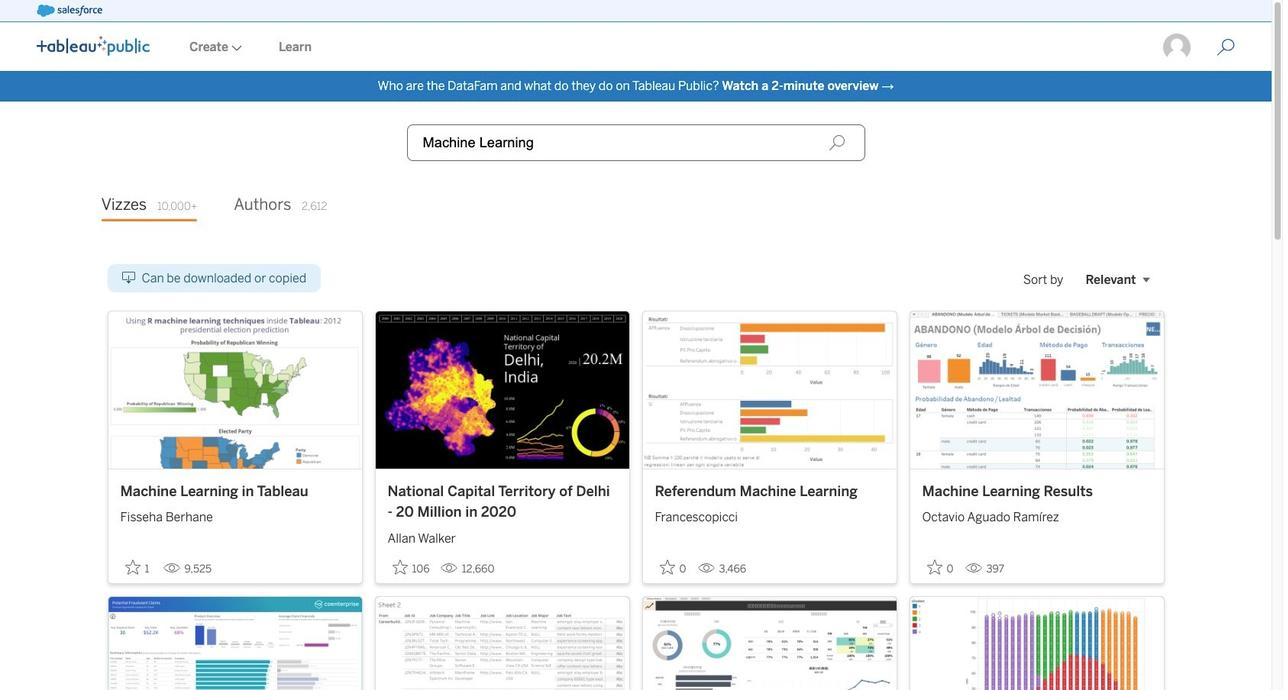 Task type: vqa. For each thing, say whether or not it's contained in the screenshot.
second Add Favorite button from the right
yes



Task type: locate. For each thing, give the bounding box(es) containing it.
3 add favorite button from the left
[[655, 555, 692, 580]]

Add Favorite button
[[120, 555, 157, 580], [388, 555, 434, 580], [655, 555, 692, 580], [922, 555, 959, 580]]

add favorite image
[[125, 560, 140, 575], [392, 560, 408, 575], [660, 560, 675, 575]]

Search input field
[[407, 125, 865, 161]]

logo image
[[37, 36, 150, 56]]

tara.schultz image
[[1162, 32, 1192, 63]]

0 horizontal spatial add favorite image
[[125, 560, 140, 575]]

search image
[[828, 134, 845, 151]]

2 horizontal spatial add favorite image
[[660, 560, 675, 575]]

2 add favorite image from the left
[[392, 560, 408, 575]]

add favorite image
[[927, 560, 942, 575]]

1 horizontal spatial add favorite image
[[392, 560, 408, 575]]

workbook thumbnail image
[[108, 312, 362, 469], [375, 312, 629, 469], [643, 312, 896, 469], [910, 312, 1164, 469], [108, 597, 362, 690], [375, 597, 629, 690], [643, 597, 896, 690], [910, 597, 1164, 690]]

2 add favorite button from the left
[[388, 555, 434, 580]]



Task type: describe. For each thing, give the bounding box(es) containing it.
go to search image
[[1198, 38, 1253, 57]]

1 add favorite button from the left
[[120, 555, 157, 580]]

4 add favorite button from the left
[[922, 555, 959, 580]]

salesforce logo image
[[37, 5, 102, 17]]

create image
[[228, 45, 242, 51]]

3 add favorite image from the left
[[660, 560, 675, 575]]

1 add favorite image from the left
[[125, 560, 140, 575]]



